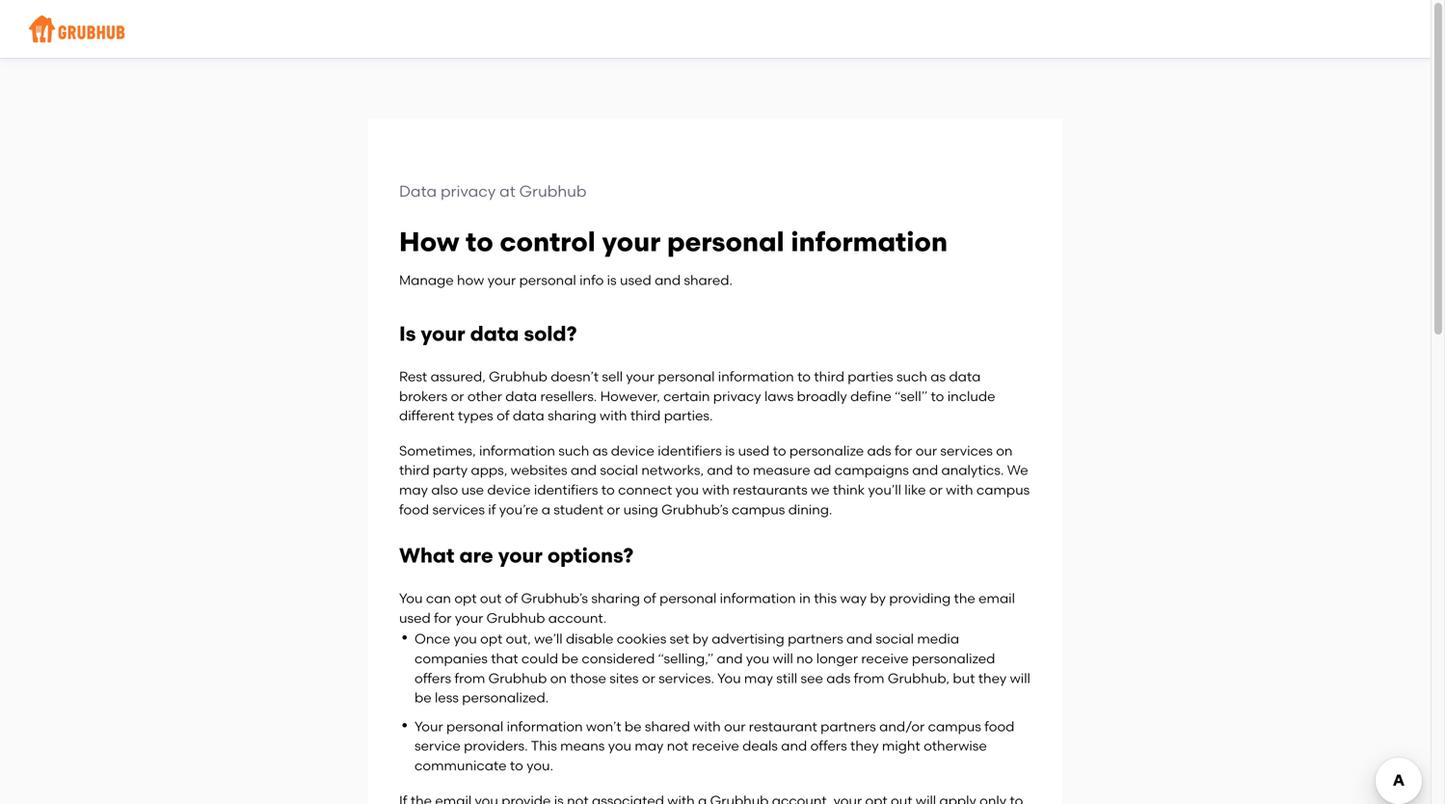 Task type: describe. For each thing, give the bounding box(es) containing it.
other
[[468, 388, 502, 404]]

is inside sometimes, information such as device identifiers is used to personalize ads for our services on third party apps, websites and social networks, and to measure ad campaigns and analytics. we may also use device identifiers to connect you with restaurants we think you'll like or with campus food services if you're a student or using grubhub's campus dining.
[[725, 443, 735, 459]]

using
[[624, 501, 658, 518]]

can
[[426, 590, 451, 607]]

of right out at the left bottom of the page
[[505, 590, 518, 607]]

different
[[399, 408, 455, 424]]

personal up shared.
[[667, 226, 785, 258]]

and right networks,
[[707, 462, 733, 479]]

how to control your personal information
[[399, 226, 948, 258]]

1 from from the left
[[455, 670, 485, 686]]

data right other
[[506, 388, 537, 404]]

how
[[399, 226, 459, 258]]

with down analytics. on the right of the page
[[946, 482, 974, 498]]

personal down control
[[519, 272, 576, 288]]

you up companies
[[454, 631, 477, 647]]

sell
[[602, 368, 623, 385]]

won't
[[586, 718, 622, 735]]

the
[[954, 590, 976, 607]]

personalized
[[912, 650, 996, 667]]

measure
[[753, 462, 811, 479]]

or inside "once you opt out, we'll disable cookies set by advertising partners and social media companies that could be considered "selling," and you will no longer receive personalized offers from grubhub on those sites or services. you may still see ads from grubhub, but they will be less personalized."
[[642, 670, 656, 686]]

by inside "once you opt out, we'll disable cookies set by advertising partners and social media companies that could be considered "selling," and you will no longer receive personalized offers from grubhub on those sites or services. you may still see ads from grubhub, but they will be less personalized."
[[693, 631, 709, 647]]

types
[[458, 408, 493, 424]]

our inside your personal information won't be shared with our restaurant partners and/or campus food service providers. this means you may not receive deals and offers they might otherwise communicate to you.
[[724, 718, 746, 735]]

data left sold?
[[470, 322, 519, 346]]

account.
[[548, 610, 607, 626]]

advertising
[[712, 631, 785, 647]]

sold?
[[524, 322, 577, 346]]

providing
[[889, 590, 951, 607]]

way
[[840, 590, 867, 607]]

for inside you can opt out of grubhub's  sharing of personal information in this way by providing the email used for your grubhub account.
[[434, 610, 452, 626]]

or inside rest assured, grubhub doesn't sell your personal information to third parties such as data brokers or other data resellers. however, certain privacy laws broadly define "sell" to include different types of data sharing with third parties.
[[451, 388, 464, 404]]

what
[[399, 544, 455, 568]]

you.
[[527, 757, 554, 774]]

offers inside "once you opt out, we'll disable cookies set by advertising partners and social media companies that could be considered "selling," and you will no longer receive personalized offers from grubhub on those sites or services. you may still see ads from grubhub, but they will be less personalized."
[[415, 670, 451, 686]]

service
[[415, 738, 461, 754]]

to up student
[[602, 482, 615, 498]]

third inside sometimes, information such as device identifiers is used to personalize ads for our services on third party apps, websites and social networks, and to measure ad campaigns and analytics. we may also use device identifiers to connect you with restaurants we think you'll like or with campus food services if you're a student or using grubhub's campus dining.
[[399, 462, 430, 479]]

not
[[667, 738, 689, 754]]

you inside sometimes, information such as device identifiers is used to personalize ads for our services on third party apps, websites and social networks, and to measure ad campaigns and analytics. we may also use device identifiers to connect you with restaurants we think you'll like or with campus food services if you're a student or using grubhub's campus dining.
[[676, 482, 699, 498]]

0 horizontal spatial device
[[487, 482, 531, 498]]

0 vertical spatial device
[[611, 443, 655, 459]]

ads inside sometimes, information such as device identifiers is used to personalize ads for our services on third party apps, websites and social networks, and to measure ad campaigns and analytics. we may also use device identifiers to connect you with restaurants we think you'll like or with campus food services if you're a student or using grubhub's campus dining.
[[867, 443, 892, 459]]

0 vertical spatial used
[[620, 272, 652, 288]]

your
[[415, 718, 443, 735]]

still
[[777, 670, 798, 686]]

used inside you can opt out of grubhub's  sharing of personal information in this way by providing the email used for your grubhub account.
[[399, 610, 431, 626]]

means
[[560, 738, 605, 754]]

you inside you can opt out of grubhub's  sharing of personal information in this way by providing the email used for your grubhub account.
[[399, 590, 423, 607]]

1 vertical spatial will
[[1010, 670, 1031, 686]]

once
[[415, 631, 450, 647]]

sharing inside rest assured, grubhub doesn't sell your personal information to third parties such as data brokers or other data resellers. however, certain privacy laws broadly define "sell" to include different types of data sharing with third parties.
[[548, 408, 597, 424]]

brokers
[[399, 388, 448, 404]]

your inside rest assured, grubhub doesn't sell your personal information to third parties such as data brokers or other data resellers. however, certain privacy laws broadly define "sell" to include different types of data sharing with third parties.
[[626, 368, 655, 385]]

in
[[799, 590, 811, 607]]

resellers.
[[540, 388, 597, 404]]

data up include
[[949, 368, 981, 385]]

such inside sometimes, information such as device identifiers is used to personalize ads for our services on third party apps, websites and social networks, and to measure ad campaigns and analytics. we may also use device identifiers to connect you with restaurants we think you'll like or with campus food services if you're a student or using grubhub's campus dining.
[[559, 443, 589, 459]]

is
[[399, 322, 416, 346]]

to up restaurants
[[736, 462, 750, 479]]

otherwise
[[924, 738, 987, 754]]

sites
[[610, 670, 639, 686]]

services.
[[659, 670, 715, 686]]

considered
[[582, 650, 655, 667]]

campaigns
[[835, 462, 909, 479]]

communicate
[[415, 757, 507, 774]]

grubhub inside rest assured, grubhub doesn't sell your personal information to third parties such as data brokers or other data resellers. however, certain privacy laws broadly define "sell" to include different types of data sharing with third parties.
[[489, 368, 548, 385]]

once you opt out, we'll disable cookies set by advertising partners and social media companies that could be considered "selling," and you will no longer receive personalized offers from grubhub on those sites or services. you may still see ads from grubhub, but they will be less personalized.
[[415, 631, 1031, 706]]

to right "sell"
[[931, 388, 944, 404]]

are
[[459, 544, 493, 568]]

party
[[433, 462, 468, 479]]

we
[[811, 482, 830, 498]]

include
[[948, 388, 996, 404]]

cookies
[[617, 631, 667, 647]]

companies
[[415, 650, 488, 667]]

food inside your personal information won't be shared with our restaurant partners and/or campus food service providers. this means you may not receive deals and offers they might otherwise communicate to you.
[[985, 718, 1015, 735]]

websites
[[511, 462, 568, 479]]

privacy inside rest assured, grubhub doesn't sell your personal information to third parties such as data brokers or other data resellers. however, certain privacy laws broadly define "sell" to include different types of data sharing with third parties.
[[713, 388, 761, 404]]

used inside sometimes, information such as device identifiers is used to personalize ads for our services on third party apps, websites and social networks, and to measure ad campaigns and analytics. we may also use device identifiers to connect you with restaurants we think you'll like or with campus food services if you're a student or using grubhub's campus dining.
[[738, 443, 770, 459]]

grubhub logo image
[[29, 10, 125, 48]]

assured,
[[431, 368, 486, 385]]

sometimes,
[[399, 443, 476, 459]]

restaurants
[[733, 482, 808, 498]]

you down 'advertising'
[[746, 650, 770, 667]]

data down resellers.
[[513, 408, 545, 424]]

and up student
[[571, 462, 597, 479]]

"sell"
[[895, 388, 928, 404]]

control
[[500, 226, 596, 258]]

of inside rest assured, grubhub doesn't sell your personal information to third parties such as data brokers or other data resellers. however, certain privacy laws broadly define "sell" to include different types of data sharing with third parties.
[[497, 408, 510, 424]]

and down 'advertising'
[[717, 650, 743, 667]]

you'll
[[868, 482, 902, 498]]

laws
[[765, 388, 794, 404]]

0 vertical spatial is
[[607, 272, 617, 288]]

disable
[[566, 631, 614, 647]]

may inside sometimes, information such as device identifiers is used to personalize ads for our services on third party apps, websites and social networks, and to measure ad campaigns and analytics. we may also use device identifiers to connect you with restaurants we think you'll like or with campus food services if you're a student or using grubhub's campus dining.
[[399, 482, 428, 498]]

shared.
[[684, 272, 733, 288]]

0 horizontal spatial identifiers
[[534, 482, 598, 498]]

options?
[[548, 544, 634, 568]]

you're
[[499, 501, 538, 518]]

your up the info
[[602, 226, 661, 258]]

but
[[953, 670, 975, 686]]

providers.
[[464, 738, 528, 754]]

what are your options?
[[399, 544, 634, 568]]

like
[[905, 482, 926, 498]]

media
[[917, 631, 960, 647]]

this
[[531, 738, 557, 754]]

doesn't
[[551, 368, 599, 385]]

out
[[480, 590, 502, 607]]

information inside rest assured, grubhub doesn't sell your personal information to third parties such as data brokers or other data resellers. however, certain privacy laws broadly define "sell" to include different types of data sharing with third parties.
[[718, 368, 794, 385]]

certain
[[664, 388, 710, 404]]

be inside your personal information won't be shared with our restaurant partners and/or campus food service providers. this means you may not receive deals and offers they might otherwise communicate to you.
[[625, 718, 642, 735]]

social inside sometimes, information such as device identifiers is used to personalize ads for our services on third party apps, websites and social networks, and to measure ad campaigns and analytics. we may also use device identifiers to connect you with restaurants we think you'll like or with campus food services if you're a student or using grubhub's campus dining.
[[600, 462, 638, 479]]

0 vertical spatial be
[[562, 650, 579, 667]]

receive inside "once you opt out, we'll disable cookies set by advertising partners and social media companies that could be considered "selling," and you will no longer receive personalized offers from grubhub on those sites or services. you may still see ads from grubhub, but they will be less personalized."
[[861, 650, 909, 667]]

opt for opt
[[480, 631, 503, 647]]

you can opt out of grubhub's  sharing of personal information in this way by providing the email used for your grubhub account.
[[399, 590, 1015, 626]]

longer
[[817, 650, 858, 667]]

to up 'broadly'
[[798, 368, 811, 385]]

a
[[542, 501, 551, 518]]

grubhub inside "once you opt out, we'll disable cookies set by advertising partners and social media companies that could be considered "selling," and you will no longer receive personalized offers from grubhub on those sites or services. you may still see ads from grubhub, but they will be less personalized."
[[489, 670, 547, 686]]

and up longer
[[847, 631, 873, 647]]

with inside your personal information won't be shared with our restaurant partners and/or campus food service providers. this means you may not receive deals and offers they might otherwise communicate to you.
[[694, 718, 721, 735]]

grubhub,
[[888, 670, 950, 686]]

if
[[488, 501, 496, 518]]

apps,
[[471, 462, 508, 479]]

"selling,"
[[658, 650, 714, 667]]

how
[[457, 272, 484, 288]]

1 vertical spatial campus
[[732, 501, 785, 518]]

as inside rest assured, grubhub doesn't sell your personal information to third parties such as data brokers or other data resellers. however, certain privacy laws broadly define "sell" to include different types of data sharing with third parties.
[[931, 368, 946, 385]]

also
[[431, 482, 458, 498]]



Task type: vqa. For each thing, say whether or not it's contained in the screenshot.
sugar.
no



Task type: locate. For each thing, give the bounding box(es) containing it.
1 vertical spatial used
[[738, 443, 770, 459]]

rest assured, grubhub doesn't sell your personal information to third parties such as data brokers or other data resellers. however, certain privacy laws broadly define "sell" to include different types of data sharing with third parties.
[[399, 368, 996, 424]]

2 from from the left
[[854, 670, 885, 686]]

1 vertical spatial by
[[693, 631, 709, 647]]

opt inside "once you opt out, we'll disable cookies set by advertising partners and social media companies that could be considered "selling," and you will no longer receive personalized offers from grubhub on those sites or services. you may still see ads from grubhub, but they will be less personalized."
[[480, 631, 503, 647]]

and
[[655, 272, 681, 288], [571, 462, 597, 479], [707, 462, 733, 479], [912, 462, 938, 479], [847, 631, 873, 647], [717, 650, 743, 667], [781, 738, 807, 754]]

1 horizontal spatial from
[[854, 670, 885, 686]]

with down networks,
[[702, 482, 730, 498]]

or right sites
[[642, 670, 656, 686]]

1 horizontal spatial on
[[996, 443, 1013, 459]]

is right the info
[[607, 272, 617, 288]]

deals
[[743, 738, 778, 754]]

or left using
[[607, 501, 620, 518]]

manage
[[399, 272, 454, 288]]

grubhub right at
[[519, 182, 587, 201]]

1 vertical spatial grubhub's
[[521, 590, 588, 607]]

1 horizontal spatial services
[[941, 443, 993, 459]]

1 vertical spatial offers
[[811, 738, 847, 754]]

we'll
[[534, 631, 563, 647]]

such up websites
[[559, 443, 589, 459]]

0 vertical spatial social
[[600, 462, 638, 479]]

1 horizontal spatial by
[[870, 590, 886, 607]]

1 horizontal spatial such
[[897, 368, 928, 385]]

with
[[600, 408, 627, 424], [702, 482, 730, 498], [946, 482, 974, 498], [694, 718, 721, 735]]

info
[[580, 272, 604, 288]]

receive right not
[[692, 738, 739, 754]]

social left media on the right
[[876, 631, 914, 647]]

is your data sold?
[[399, 322, 577, 346]]

0 horizontal spatial on
[[550, 670, 567, 686]]

parties
[[848, 368, 894, 385]]

2 horizontal spatial used
[[738, 443, 770, 459]]

opt inside you can opt out of grubhub's  sharing of personal information in this way by providing the email used for your grubhub account.
[[454, 590, 477, 607]]

1 vertical spatial receive
[[692, 738, 739, 754]]

campus down we
[[977, 482, 1030, 498]]

social inside "once you opt out, we'll disable cookies set by advertising partners and social media companies that could be considered "selling," and you will no longer receive personalized offers from grubhub on those sites or services. you may still see ads from grubhub, but they will be less personalized."
[[876, 631, 914, 647]]

0 horizontal spatial third
[[399, 462, 430, 479]]

personal up providers.
[[447, 718, 504, 735]]

0 vertical spatial partners
[[788, 631, 843, 647]]

define
[[851, 388, 892, 404]]

or down the assured,
[[451, 388, 464, 404]]

those
[[570, 670, 606, 686]]

be right won't
[[625, 718, 642, 735]]

0 horizontal spatial opt
[[454, 590, 477, 607]]

campus
[[977, 482, 1030, 498], [732, 501, 785, 518], [928, 718, 982, 735]]

services up analytics. on the right of the page
[[941, 443, 993, 459]]

our up deals
[[724, 718, 746, 735]]

partners left and/or
[[821, 718, 876, 735]]

information
[[791, 226, 948, 258], [718, 368, 794, 385], [479, 443, 555, 459], [720, 590, 796, 607], [507, 718, 583, 735]]

be up those
[[562, 650, 579, 667]]

may left 'also'
[[399, 482, 428, 498]]

grubhub's inside you can opt out of grubhub's  sharing of personal information in this way by providing the email used for your grubhub account.
[[521, 590, 588, 607]]

1 vertical spatial social
[[876, 631, 914, 647]]

as inside sometimes, information such as device identifiers is used to personalize ads for our services on third party apps, websites and social networks, and to measure ad campaigns and analytics. we may also use device identifiers to connect you with restaurants we think you'll like or with campus food services if you're a student or using grubhub's campus dining.
[[593, 443, 608, 459]]

may down shared
[[635, 738, 664, 754]]

0 horizontal spatial used
[[399, 610, 431, 626]]

0 vertical spatial will
[[773, 650, 793, 667]]

0 vertical spatial may
[[399, 482, 428, 498]]

0 vertical spatial such
[[897, 368, 928, 385]]

grubhub
[[519, 182, 587, 201], [489, 368, 548, 385], [487, 610, 545, 626], [489, 670, 547, 686]]

0 horizontal spatial may
[[399, 482, 428, 498]]

1 vertical spatial food
[[985, 718, 1015, 735]]

2 horizontal spatial third
[[814, 368, 845, 385]]

1 vertical spatial services
[[432, 501, 485, 518]]

device up you're
[[487, 482, 531, 498]]

will up still
[[773, 650, 793, 667]]

analytics.
[[942, 462, 1004, 479]]

privacy left at
[[441, 182, 496, 201]]

1 horizontal spatial ads
[[867, 443, 892, 459]]

set
[[670, 631, 689, 647]]

1 horizontal spatial food
[[985, 718, 1015, 735]]

dining.
[[789, 501, 833, 518]]

1 horizontal spatial grubhub's
[[662, 501, 729, 518]]

third
[[814, 368, 845, 385], [631, 408, 661, 424], [399, 462, 430, 479]]

ads
[[867, 443, 892, 459], [827, 670, 851, 686]]

data privacy at grubhub
[[399, 182, 587, 201]]

1 vertical spatial for
[[434, 610, 452, 626]]

data
[[399, 182, 437, 201]]

sometimes, information such as device identifiers is used to personalize ads for our services on third party apps, websites and social networks, and to measure ad campaigns and analytics. we may also use device identifiers to connect you with restaurants we think you'll like or with campus food services if you're a student or using grubhub's campus dining.
[[399, 443, 1030, 518]]

0 vertical spatial campus
[[977, 482, 1030, 498]]

they inside your personal information won't be shared with our restaurant partners and/or campus food service providers. this means you may not receive deals and offers they might otherwise communicate to you.
[[851, 738, 879, 754]]

that
[[491, 650, 518, 667]]

personal inside your personal information won't be shared with our restaurant partners and/or campus food service providers. this means you may not receive deals and offers they might otherwise communicate to you.
[[447, 718, 504, 735]]

and down how to control your personal information on the top
[[655, 272, 681, 288]]

2 horizontal spatial be
[[625, 718, 642, 735]]

student
[[554, 501, 604, 518]]

1 horizontal spatial receive
[[861, 650, 909, 667]]

you inside "once you opt out, we'll disable cookies set by advertising partners and social media companies that could be considered "selling," and you will no longer receive personalized offers from grubhub on those sites or services. you may still see ads from grubhub, but they will be less personalized."
[[718, 670, 741, 686]]

personalize
[[790, 443, 864, 459]]

from down longer
[[854, 670, 885, 686]]

1 horizontal spatial third
[[631, 408, 661, 424]]

by inside you can opt out of grubhub's  sharing of personal information in this way by providing the email used for your grubhub account.
[[870, 590, 886, 607]]

0 vertical spatial sharing
[[548, 408, 597, 424]]

your right are on the bottom of the page
[[498, 544, 543, 568]]

food
[[399, 501, 429, 518], [985, 718, 1015, 735]]

identifiers up student
[[534, 482, 598, 498]]

connect
[[618, 482, 672, 498]]

food up what
[[399, 501, 429, 518]]

sharing inside you can opt out of grubhub's  sharing of personal information in this way by providing the email used for your grubhub account.
[[591, 590, 640, 607]]

0 horizontal spatial for
[[434, 610, 452, 626]]

of up cookies
[[644, 590, 656, 607]]

our
[[916, 443, 937, 459], [724, 718, 746, 735]]

with right shared
[[694, 718, 721, 735]]

0 vertical spatial you
[[399, 590, 423, 607]]

data
[[470, 322, 519, 346], [949, 368, 981, 385], [506, 388, 537, 404], [513, 408, 545, 424]]

1 vertical spatial opt
[[480, 631, 503, 647]]

0 horizontal spatial food
[[399, 501, 429, 518]]

used up the 'measure'
[[738, 443, 770, 459]]

offers down restaurant
[[811, 738, 847, 754]]

0 vertical spatial our
[[916, 443, 937, 459]]

0 vertical spatial services
[[941, 443, 993, 459]]

1 horizontal spatial our
[[916, 443, 937, 459]]

0 vertical spatial offers
[[415, 670, 451, 686]]

used up once
[[399, 610, 431, 626]]

0 horizontal spatial receive
[[692, 738, 739, 754]]

may inside your personal information won't be shared with our restaurant partners and/or campus food service providers. this means you may not receive deals and offers they might otherwise communicate to you.
[[635, 738, 664, 754]]

receive inside your personal information won't be shared with our restaurant partners and/or campus food service providers. this means you may not receive deals and offers they might otherwise communicate to you.
[[692, 738, 739, 754]]

partners
[[788, 631, 843, 647], [821, 718, 876, 735]]

email
[[979, 590, 1015, 607]]

on inside sometimes, information such as device identifiers is used to personalize ads for our services on third party apps, websites and social networks, and to measure ad campaigns and analytics. we may also use device identifiers to connect you with restaurants we think you'll like or with campus food services if you're a student or using grubhub's campus dining.
[[996, 443, 1013, 459]]

1 vertical spatial be
[[415, 690, 432, 706]]

1 vertical spatial such
[[559, 443, 589, 459]]

such
[[897, 368, 928, 385], [559, 443, 589, 459]]

1 vertical spatial device
[[487, 482, 531, 498]]

1 horizontal spatial be
[[562, 650, 579, 667]]

1 vertical spatial identifiers
[[534, 482, 598, 498]]

1 vertical spatial privacy
[[713, 388, 761, 404]]

0 horizontal spatial is
[[607, 272, 617, 288]]

partners inside "once you opt out, we'll disable cookies set by advertising partners and social media companies that could be considered "selling," and you will no longer receive personalized offers from grubhub on those sites or services. you may still see ads from grubhub, but they will be less personalized."
[[788, 631, 843, 647]]

ads up campaigns
[[867, 443, 892, 459]]

or
[[451, 388, 464, 404], [929, 482, 943, 498], [607, 501, 620, 518], [642, 670, 656, 686]]

0 vertical spatial they
[[979, 670, 1007, 686]]

1 vertical spatial sharing
[[591, 590, 640, 607]]

grubhub's down networks,
[[662, 501, 729, 518]]

third up 'broadly'
[[814, 368, 845, 385]]

to up how
[[466, 226, 493, 258]]

might
[[882, 738, 921, 754]]

with inside rest assured, grubhub doesn't sell your personal information to third parties such as data brokers or other data resellers. however, certain privacy laws broadly define "sell" to include different types of data sharing with third parties.
[[600, 408, 627, 424]]

1 vertical spatial our
[[724, 718, 746, 735]]

by right set
[[693, 631, 709, 647]]

services
[[941, 443, 993, 459], [432, 501, 485, 518]]

0 horizontal spatial from
[[455, 670, 485, 686]]

is up restaurants
[[725, 443, 735, 459]]

grubhub's
[[662, 501, 729, 518], [521, 590, 588, 607]]

think
[[833, 482, 865, 498]]

social
[[600, 462, 638, 479], [876, 631, 914, 647]]

and up like
[[912, 462, 938, 479]]

broadly
[[797, 388, 847, 404]]

grubhub's inside sometimes, information such as device identifiers is used to personalize ads for our services on third party apps, websites and social networks, and to measure ad campaigns and analytics. we may also use device identifiers to connect you with restaurants we think you'll like or with campus food services if you're a student or using grubhub's campus dining.
[[662, 501, 729, 518]]

personal up certain on the left of the page
[[658, 368, 715, 385]]

could
[[522, 650, 558, 667]]

of
[[497, 408, 510, 424], [505, 590, 518, 607], [644, 590, 656, 607]]

you left can
[[399, 590, 423, 607]]

and inside your personal information won't be shared with our restaurant partners and/or campus food service providers. this means you may not receive deals and offers they might otherwise communicate to you.
[[781, 738, 807, 754]]

0 horizontal spatial by
[[693, 631, 709, 647]]

0 horizontal spatial such
[[559, 443, 589, 459]]

0 horizontal spatial be
[[415, 690, 432, 706]]

1 vertical spatial ads
[[827, 670, 851, 686]]

such inside rest assured, grubhub doesn't sell your personal information to third parties such as data brokers or other data resellers. however, certain privacy laws broadly define "sell" to include different types of data sharing with third parties.
[[897, 368, 928, 385]]

0 vertical spatial ads
[[867, 443, 892, 459]]

third down sometimes,
[[399, 462, 430, 479]]

on
[[996, 443, 1013, 459], [550, 670, 567, 686]]

food inside sometimes, information such as device identifiers is used to personalize ads for our services on third party apps, websites and social networks, and to measure ad campaigns and analytics. we may also use device identifiers to connect you with restaurants we think you'll like or with campus food services if you're a student or using grubhub's campus dining.
[[399, 501, 429, 518]]

third down however,
[[631, 408, 661, 424]]

and down restaurant
[[781, 738, 807, 754]]

such up "sell"
[[897, 368, 928, 385]]

1 horizontal spatial may
[[635, 738, 664, 754]]

privacy left laws
[[713, 388, 761, 404]]

personal inside you can opt out of grubhub's  sharing of personal information in this way by providing the email used for your grubhub account.
[[660, 590, 717, 607]]

parties.
[[664, 408, 713, 424]]

use
[[461, 482, 484, 498]]

campus down restaurants
[[732, 501, 785, 518]]

no
[[797, 650, 813, 667]]

on inside "once you opt out, we'll disable cookies set by advertising partners and social media companies that could be considered "selling," and you will no longer receive personalized offers from grubhub on those sites or services. you may still see ads from grubhub, but they will be less personalized."
[[550, 670, 567, 686]]

as right the parties
[[931, 368, 946, 385]]

networks,
[[642, 462, 704, 479]]

they inside "once you opt out, we'll disable cookies set by advertising partners and social media companies that could be considered "selling," and you will no longer receive personalized offers from grubhub on those sites or services. you may still see ads from grubhub, but they will be less personalized."
[[979, 670, 1007, 686]]

manage how your personal info is used and shared.
[[399, 272, 733, 288]]

your right how
[[488, 272, 516, 288]]

1 vertical spatial on
[[550, 670, 567, 686]]

1 horizontal spatial you
[[718, 670, 741, 686]]

you right services.
[[718, 670, 741, 686]]

grubhub up personalized.
[[489, 670, 547, 686]]

to
[[466, 226, 493, 258], [798, 368, 811, 385], [931, 388, 944, 404], [773, 443, 786, 459], [736, 462, 750, 479], [602, 482, 615, 498], [510, 757, 523, 774]]

services down 'also'
[[432, 501, 485, 518]]

identifiers up networks,
[[658, 443, 722, 459]]

0 horizontal spatial our
[[724, 718, 746, 735]]

information inside your personal information won't be shared with our restaurant partners and/or campus food service providers. this means you may not receive deals and offers they might otherwise communicate to you.
[[507, 718, 583, 735]]

however,
[[600, 388, 660, 404]]

personal inside rest assured, grubhub doesn't sell your personal information to third parties such as data brokers or other data resellers. however, certain privacy laws broadly define "sell" to include different types of data sharing with third parties.
[[658, 368, 715, 385]]

your down out at the left bottom of the page
[[455, 610, 483, 626]]

by right way
[[870, 590, 886, 607]]

sharing down resellers.
[[548, 408, 597, 424]]

to inside your personal information won't be shared with our restaurant partners and/or campus food service providers. this means you may not receive deals and offers they might otherwise communicate to you.
[[510, 757, 523, 774]]

2 vertical spatial be
[[625, 718, 642, 735]]

0 horizontal spatial you
[[399, 590, 423, 607]]

will
[[773, 650, 793, 667], [1010, 670, 1031, 686]]

0 vertical spatial as
[[931, 368, 946, 385]]

1 horizontal spatial will
[[1010, 670, 1031, 686]]

on down could
[[550, 670, 567, 686]]

ads down longer
[[827, 670, 851, 686]]

for
[[895, 443, 913, 459], [434, 610, 452, 626]]

this
[[814, 590, 837, 607]]

your right is
[[421, 322, 465, 346]]

sharing
[[548, 408, 597, 424], [591, 590, 640, 607]]

opt left out at the left bottom of the page
[[454, 590, 477, 607]]

1 horizontal spatial is
[[725, 443, 735, 459]]

your
[[602, 226, 661, 258], [488, 272, 516, 288], [421, 322, 465, 346], [626, 368, 655, 385], [498, 544, 543, 568], [455, 610, 483, 626]]

offers
[[415, 670, 451, 686], [811, 738, 847, 754]]

0 horizontal spatial grubhub's
[[521, 590, 588, 607]]

device up the connect
[[611, 443, 655, 459]]

0 vertical spatial for
[[895, 443, 913, 459]]

partners inside your personal information won't be shared with our restaurant partners and/or campus food service providers. this means you may not receive deals and offers they might otherwise communicate to you.
[[821, 718, 876, 735]]

rest
[[399, 368, 427, 385]]

campus up otherwise
[[928, 718, 982, 735]]

you down won't
[[608, 738, 632, 754]]

2 vertical spatial campus
[[928, 718, 982, 735]]

2 vertical spatial third
[[399, 462, 430, 479]]

information inside you can opt out of grubhub's  sharing of personal information in this way by providing the email used for your grubhub account.
[[720, 590, 796, 607]]

or right like
[[929, 482, 943, 498]]

information inside sometimes, information such as device identifiers is used to personalize ads for our services on third party apps, websites and social networks, and to measure ad campaigns and analytics. we may also use device identifiers to connect you with restaurants we think you'll like or with campus food services if you're a student or using grubhub's campus dining.
[[479, 443, 555, 459]]

for inside sometimes, information such as device identifiers is used to personalize ads for our services on third party apps, websites and social networks, and to measure ad campaigns and analytics. we may also use device identifiers to connect you with restaurants we think you'll like or with campus food services if you're a student or using grubhub's campus dining.
[[895, 443, 913, 459]]

social up the connect
[[600, 462, 638, 479]]

by
[[870, 590, 886, 607], [693, 631, 709, 647]]

ad
[[814, 462, 832, 479]]

opt for your
[[454, 590, 477, 607]]

may left still
[[744, 670, 773, 686]]

shared
[[645, 718, 690, 735]]

2 vertical spatial used
[[399, 610, 431, 626]]

opt up that
[[480, 631, 503, 647]]

to left you.
[[510, 757, 523, 774]]

be
[[562, 650, 579, 667], [415, 690, 432, 706], [625, 718, 642, 735]]

your inside you can opt out of grubhub's  sharing of personal information in this way by providing the email used for your grubhub account.
[[455, 610, 483, 626]]

1 horizontal spatial offers
[[811, 738, 847, 754]]

1 horizontal spatial used
[[620, 272, 652, 288]]

offers up less
[[415, 670, 451, 686]]

1 vertical spatial you
[[718, 670, 741, 686]]

1 horizontal spatial as
[[931, 368, 946, 385]]

device
[[611, 443, 655, 459], [487, 482, 531, 498]]

0 vertical spatial identifiers
[[658, 443, 722, 459]]

1 vertical spatial they
[[851, 738, 879, 754]]

receive up grubhub,
[[861, 650, 909, 667]]

your personal information won't be shared with our restaurant partners and/or campus food service providers. this means you may not receive deals and offers they might otherwise communicate to you.
[[415, 718, 1015, 774]]

1 horizontal spatial opt
[[480, 631, 503, 647]]

campus inside your personal information won't be shared with our restaurant partners and/or campus food service providers. this means you may not receive deals and offers they might otherwise communicate to you.
[[928, 718, 982, 735]]

1 vertical spatial third
[[631, 408, 661, 424]]

partners up no
[[788, 631, 843, 647]]

1 horizontal spatial for
[[895, 443, 913, 459]]

to up the 'measure'
[[773, 443, 786, 459]]

our inside sometimes, information such as device identifiers is used to personalize ads for our services on third party apps, websites and social networks, and to measure ad campaigns and analytics. we may also use device identifiers to connect you with restaurants we think you'll like or with campus food services if you're a student or using grubhub's campus dining.
[[916, 443, 937, 459]]

grubhub up other
[[489, 368, 548, 385]]

0 horizontal spatial ads
[[827, 670, 851, 686]]

0 horizontal spatial will
[[773, 650, 793, 667]]

1 horizontal spatial they
[[979, 670, 1007, 686]]

may inside "once you opt out, we'll disable cookies set by advertising partners and social media companies that could be considered "selling," and you will no longer receive personalized offers from grubhub on those sites or services. you may still see ads from grubhub, but they will be less personalized."
[[744, 670, 773, 686]]

of down other
[[497, 408, 510, 424]]

1 vertical spatial partners
[[821, 718, 876, 735]]

1 horizontal spatial identifiers
[[658, 443, 722, 459]]

ads inside "once you opt out, we'll disable cookies set by advertising partners and social media companies that could be considered "selling," and you will no longer receive personalized offers from grubhub on those sites or services. you may still see ads from grubhub, but they will be less personalized."
[[827, 670, 851, 686]]

2 horizontal spatial may
[[744, 670, 773, 686]]

and/or
[[880, 718, 925, 735]]

0 vertical spatial by
[[870, 590, 886, 607]]

see
[[801, 670, 823, 686]]

0 horizontal spatial privacy
[[441, 182, 496, 201]]

personal up set
[[660, 590, 717, 607]]

they right but
[[979, 670, 1007, 686]]

used
[[620, 272, 652, 288], [738, 443, 770, 459], [399, 610, 431, 626]]

our up like
[[916, 443, 937, 459]]

grubhub inside you can opt out of grubhub's  sharing of personal information in this way by providing the email used for your grubhub account.
[[487, 610, 545, 626]]

0 horizontal spatial as
[[593, 443, 608, 459]]

1 vertical spatial as
[[593, 443, 608, 459]]

0 horizontal spatial they
[[851, 738, 879, 754]]

you
[[676, 482, 699, 498], [454, 631, 477, 647], [746, 650, 770, 667], [608, 738, 632, 754]]

we
[[1007, 462, 1029, 479]]

for up campaigns
[[895, 443, 913, 459]]

be left less
[[415, 690, 432, 706]]

0 horizontal spatial services
[[432, 501, 485, 518]]

food up otherwise
[[985, 718, 1015, 735]]

they left might
[[851, 738, 879, 754]]

0 vertical spatial opt
[[454, 590, 477, 607]]

0 vertical spatial receive
[[861, 650, 909, 667]]

sharing up account.
[[591, 590, 640, 607]]

you inside your personal information won't be shared with our restaurant partners and/or campus food service providers. this means you may not receive deals and offers they might otherwise communicate to you.
[[608, 738, 632, 754]]

0 vertical spatial privacy
[[441, 182, 496, 201]]

offers inside your personal information won't be shared with our restaurant partners and/or campus food service providers. this means you may not receive deals and offers they might otherwise communicate to you.
[[811, 738, 847, 754]]

used right the info
[[620, 272, 652, 288]]

on up we
[[996, 443, 1013, 459]]

0 vertical spatial on
[[996, 443, 1013, 459]]

as down however,
[[593, 443, 608, 459]]



